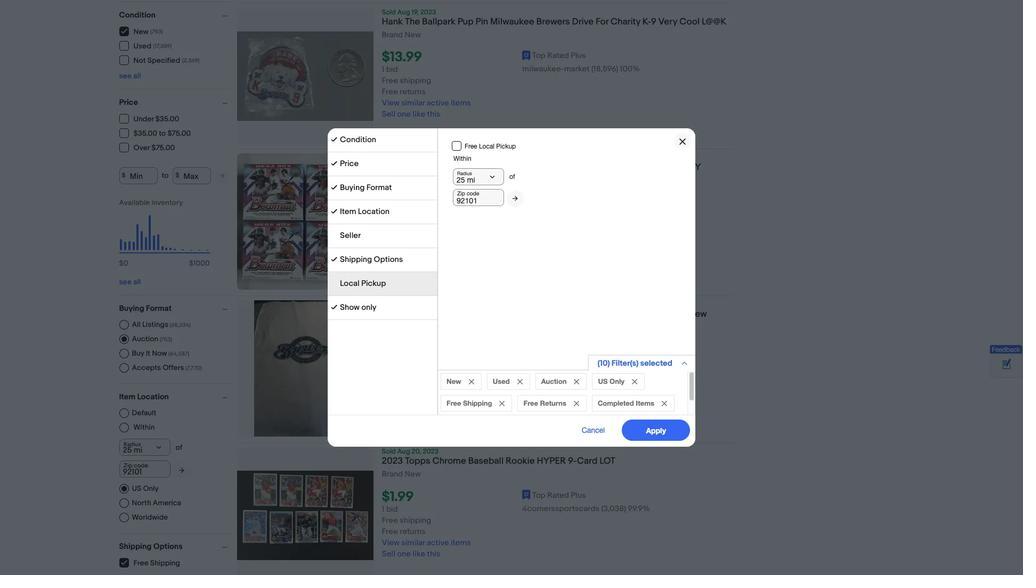 Task type: vqa. For each thing, say whether or not it's contained in the screenshot.


Task type: locate. For each thing, give the bounding box(es) containing it.
2 see all from the top
[[119, 277, 141, 287]]

0 vertical spatial all
[[133, 71, 141, 80]]

1 aug from the top
[[398, 8, 410, 17]]

us only
[[598, 377, 625, 386], [132, 484, 159, 493]]

1 top rated plus from the top
[[532, 51, 586, 61]]

(four)
[[421, 162, 450, 173]]

item location for item location dropdown button
[[119, 392, 169, 402]]

100% inside milwaukee-market (18,596) 100% free shipping free returns view similar active items sell one like this
[[620, 64, 640, 74]]

location up the default
[[137, 392, 169, 402]]

remove filter - show only - free returns image
[[574, 401, 579, 407]]

to right minimum value in $ text box
[[162, 171, 169, 180]]

baseball
[[510, 162, 546, 173], [625, 309, 661, 320], [468, 456, 504, 467]]

accepts
[[132, 363, 161, 372]]

view
[[382, 98, 400, 108], [382, 255, 400, 265], [382, 402, 400, 412], [382, 538, 400, 548]]

Maximum Value in $ text field
[[173, 167, 211, 184]]

see
[[119, 71, 132, 80], [119, 277, 132, 287]]

sold left the
[[382, 8, 396, 17]]

3 top from the top
[[532, 491, 546, 501]]

2 shipping from the top
[[400, 516, 431, 526]]

0 horizontal spatial l@@k
[[382, 320, 407, 331]]

similar down $79.99
[[401, 255, 425, 265]]

tab list containing condition
[[328, 128, 438, 320]]

baseball left rookie
[[468, 456, 504, 467]]

(753)
[[150, 28, 163, 35], [160, 336, 172, 343]]

item location for item location tab
[[340, 207, 390, 217]]

3 items from the top
[[451, 402, 471, 412]]

2 vertical spatial top
[[532, 491, 546, 501]]

2023
[[420, 8, 436, 17], [423, 448, 439, 456], [382, 456, 403, 467]]

item up seller
[[340, 207, 356, 217]]

remove filter - buying format - auction image
[[574, 380, 580, 385]]

items inside milwaukee-market (18,596) 100% free shipping free returns view similar active items sell one like this
[[451, 98, 471, 108]]

milwaukee
[[490, 17, 535, 27], [382, 309, 426, 320]]

1 horizontal spatial of
[[510, 173, 515, 181]]

north
[[132, 499, 151, 508]]

0 horizontal spatial us only
[[132, 484, 159, 493]]

one inside view similar active items sell one like this
[[397, 413, 411, 423]]

$35.00 to $75.00
[[134, 129, 191, 138]]

0 horizontal spatial of
[[176, 443, 182, 452]]

0 vertical spatial 100%
[[620, 64, 640, 74]]

1 vertical spatial local
[[340, 279, 360, 289]]

1 see all from the top
[[119, 71, 141, 80]]

0 vertical spatial see all
[[119, 71, 141, 80]]

north america link
[[119, 499, 181, 508]]

aug left "20,"
[[398, 448, 410, 456]]

options up local pickup on the left
[[374, 255, 403, 265]]

1 see all button from the top
[[119, 71, 141, 80]]

shipping
[[340, 255, 372, 265], [463, 399, 492, 408], [119, 542, 152, 552], [150, 559, 180, 568]]

market up remove filter - buying format - auction icon
[[564, 368, 590, 378]]

1 horizontal spatial item
[[340, 207, 356, 217]]

1 horizontal spatial price
[[340, 159, 359, 169]]

filter applied image inside item location tab
[[331, 208, 337, 215]]

0 vertical spatial (18,596)
[[592, 64, 618, 74]]

rated for $1.99
[[548, 491, 569, 501]]

auction up it
[[132, 334, 158, 344]]

buying inside tab
[[340, 183, 365, 193]]

baseball up within icon
[[510, 162, 546, 173]]

1 all from the top
[[133, 71, 141, 80]]

2023 for $13.99
[[420, 8, 436, 17]]

under $35.00 link
[[119, 114, 180, 124]]

feedback
[[992, 346, 1021, 354]]

1 vertical spatial shipping
[[400, 516, 431, 526]]

0 horizontal spatial baseball
[[468, 456, 504, 467]]

0 vertical spatial baseball
[[510, 162, 546, 173]]

2 vertical spatial returns
[[400, 527, 426, 537]]

top for $13.99
[[532, 51, 546, 61]]

3 bid from the top
[[386, 505, 398, 515]]

top down milwaukee brewers promo sga blanket big huge 39" x 56" baseball brand new l@@k ! heading
[[532, 355, 546, 365]]

top rated plus up 4cornerssportscards
[[532, 491, 586, 501]]

0 vertical spatial us
[[598, 377, 608, 386]]

returns
[[540, 399, 566, 408]]

item location up seller
[[340, 207, 390, 217]]

(18,596) inside milwaukee-market (18,596) 100% free shipping free returns view similar active items sell one like this
[[592, 64, 618, 74]]

view inside free returns view similar active items sell one like this
[[382, 255, 400, 265]]

shipping options tab
[[328, 248, 438, 272]]

us up north
[[132, 484, 141, 493]]

within
[[454, 155, 472, 163], [134, 423, 155, 432]]

2 vertical spatial 1
[[382, 505, 385, 515]]

hank the ballpark pup pin milwaukee brewers drive for charity k-9 very cool l@@k image
[[237, 32, 373, 121]]

1 see from the top
[[119, 71, 132, 80]]

market
[[564, 64, 590, 74], [564, 368, 590, 378]]

sell inside free returns view similar active items sell one like this
[[382, 266, 395, 276]]

1 vertical spatial condition
[[340, 135, 376, 145]]

lot up sealed
[[382, 162, 397, 173]]

$13.99
[[382, 49, 422, 66]]

2 vertical spatial 1 bid
[[382, 505, 398, 515]]

see all button
[[119, 71, 141, 80], [119, 277, 141, 287]]

(753) inside new (753)
[[150, 28, 163, 35]]

39"
[[587, 309, 600, 320]]

0 vertical spatial plus
[[571, 51, 586, 61]]

buying format down price tab
[[340, 183, 392, 193]]

see all button for price
[[119, 277, 141, 287]]

shipping down $13.99
[[400, 76, 431, 86]]

milwaukee- up remove filter - condition - used image
[[522, 368, 564, 378]]

milwaukee brewers promo sga blanket big huge 39" x 56" baseball brand new l@@k ! heading
[[382, 309, 707, 331]]

l@@k inside sold  aug 19, 2023 hank the ballpark pup pin milwaukee brewers drive for charity k-9 very cool l@@k brand new
[[702, 17, 727, 27]]

mega
[[608, 162, 632, 173]]

2 view from the top
[[382, 255, 400, 265]]

$35.00 up over $75.00 link
[[134, 129, 157, 138]]

2023 inside sold  aug 19, 2023 hank the ballpark pup pin milwaukee brewers drive for charity k-9 very cool l@@k brand new
[[420, 8, 436, 17]]

0 vertical spatial rated
[[548, 51, 569, 61]]

item location inside tab
[[340, 207, 390, 217]]

aug left 19,
[[398, 8, 410, 17]]

filter applied image inside "condition" tab
[[331, 136, 337, 143]]

1 similar from the top
[[401, 98, 425, 108]]

2 horizontal spatial baseball
[[625, 309, 661, 320]]

only up the 'north america' link
[[143, 484, 159, 493]]

remove filter - shipping options - free shipping image
[[500, 401, 505, 407]]

0 vertical spatial only
[[610, 377, 625, 386]]

$35.00 inside 'link'
[[134, 129, 157, 138]]

0 vertical spatial condition
[[119, 10, 156, 20]]

$75.00 down $35.00 to $75.00
[[151, 143, 175, 152]]

1 (18,596) from the top
[[592, 64, 618, 74]]

(753) inside auction (753)
[[160, 336, 172, 343]]

1
[[382, 65, 385, 75], [382, 221, 385, 231], [382, 505, 385, 515]]

like
[[413, 109, 425, 120], [413, 266, 425, 276], [413, 413, 425, 423], [413, 549, 425, 559]]

4 view from the top
[[382, 538, 400, 548]]

pickup inside tab list
[[361, 279, 386, 289]]

0 vertical spatial brewers
[[537, 17, 570, 27]]

0 horizontal spatial options
[[153, 542, 183, 552]]

buying down price tab
[[340, 183, 365, 193]]

filter applied image inside buying format tab
[[331, 184, 337, 191]]

condition button
[[119, 10, 232, 20]]

of
[[399, 162, 411, 173]]

filter applied image
[[331, 136, 337, 143], [331, 160, 337, 167], [331, 208, 337, 215], [331, 304, 337, 311]]

us down (10)
[[598, 377, 608, 386]]

shipping down seller
[[340, 255, 372, 265]]

similar up "20,"
[[401, 402, 425, 412]]

2 rated from the top
[[548, 355, 569, 365]]

2 vertical spatial bid
[[386, 505, 398, 515]]

3 filter applied image from the top
[[331, 208, 337, 215]]

milwaukee inside sold  aug 19, 2023 hank the ballpark pup pin milwaukee brewers drive for charity k-9 very cool l@@k brand new
[[490, 17, 535, 27]]

2 filter applied image from the top
[[331, 160, 337, 167]]

sold inside sold  aug 19, 2023 hank the ballpark pup pin milwaukee brewers drive for charity k-9 very cool l@@k brand new
[[382, 8, 396, 17]]

items inside 4cornerssportscards (3,038) 99.9% free shipping free returns view similar active items sell one like this
[[451, 538, 471, 548]]

0 vertical spatial top rated plus
[[532, 51, 586, 61]]

format up all listings (65,334)
[[146, 304, 172, 314]]

0 vertical spatial (753)
[[150, 28, 163, 35]]

sell inside 4cornerssportscards (3,038) 99.9% free shipping free returns view similar active items sell one like this
[[382, 549, 395, 559]]

aug for $1.99
[[398, 448, 410, 456]]

0 horizontal spatial auction
[[132, 334, 158, 344]]

shipping options up free shipping link
[[119, 542, 183, 552]]

2023 topps chrome baseball rookie hyper 9-card lot image
[[237, 471, 373, 561]]

(753) up "used (17,389)"
[[150, 28, 163, 35]]

within right (four)
[[454, 155, 472, 163]]

19,
[[412, 8, 419, 17]]

1 vertical spatial milwaukee
[[382, 309, 426, 320]]

condition up new (753)
[[119, 10, 156, 20]]

4 one from the top
[[397, 549, 411, 559]]

brand up selected
[[663, 309, 687, 320]]

2 like from the top
[[413, 266, 425, 276]]

0 vertical spatial within
[[454, 155, 472, 163]]

2 filter applied image from the top
[[331, 256, 337, 263]]

used (17,389)
[[134, 42, 172, 51]]

100% down charity
[[620, 64, 640, 74]]

hank the ballpark pup pin milwaukee brewers drive for charity k-9 very cool l@@k heading
[[382, 17, 727, 27]]

1 one from the top
[[397, 109, 411, 120]]

4 this from the top
[[427, 549, 440, 559]]

1 vertical spatial options
[[153, 542, 183, 552]]

similar down $13.99
[[401, 98, 425, 108]]

brewers left promo
[[428, 309, 462, 320]]

filter applied image for condition
[[331, 136, 337, 143]]

apply within filter image
[[179, 467, 184, 474]]

within down the default
[[134, 423, 155, 432]]

1 returns from the top
[[400, 87, 426, 97]]

1 active from the top
[[427, 98, 449, 108]]

2023 topps chrome baseball rookie hyper 9-card lot link
[[382, 456, 733, 470]]

blanket
[[514, 309, 545, 320]]

one inside milwaukee-market (18,596) 100% free shipping free returns view similar active items sell one like this
[[397, 109, 411, 120]]

remove filter - condition - used image
[[517, 380, 523, 385]]

rated down milwaukee brewers promo sga blanket big huge 39" x 56" baseball brand new l@@k ! link in the bottom of the page
[[548, 355, 569, 365]]

format for buying format tab
[[367, 183, 392, 193]]

aug inside sold  aug 20, 2023 2023 topps chrome baseball rookie hyper 9-card lot brand new
[[398, 448, 410, 456]]

auction up "returns"
[[541, 377, 567, 386]]

only left remove filter - item location - us only image
[[610, 377, 625, 386]]

condition for condition dropdown button
[[119, 10, 156, 20]]

4 active from the top
[[427, 538, 449, 548]]

shipping options up local pickup on the left
[[340, 255, 403, 265]]

3 sell from the top
[[382, 413, 395, 423]]

4 items from the top
[[451, 538, 471, 548]]

view inside view similar active items sell one like this
[[382, 402, 400, 412]]

0 vertical spatial $35.00
[[155, 115, 179, 124]]

1 vertical spatial pickup
[[361, 279, 386, 289]]

filter applied image inside shipping options tab
[[331, 256, 337, 263]]

lot right card
[[600, 456, 616, 467]]

1 bid from the top
[[386, 65, 398, 75]]

1 this from the top
[[427, 109, 440, 120]]

1 vertical spatial item location
[[119, 392, 169, 402]]

options inside tab
[[374, 255, 403, 265]]

1 horizontal spatial free shipping
[[447, 399, 492, 408]]

auction
[[132, 334, 158, 344], [541, 377, 567, 386]]

2 1 bid from the top
[[382, 221, 398, 231]]

3 1 from the top
[[382, 505, 385, 515]]

0 vertical spatial shipping options
[[340, 255, 403, 265]]

local up bowman
[[479, 143, 495, 150]]

free shipping down remove filter - condition - new icon
[[447, 399, 492, 408]]

location for item location dropdown button
[[137, 392, 169, 402]]

1 bid for $1.99
[[382, 505, 398, 515]]

100% up remove filter - item location - us only image
[[620, 368, 640, 378]]

0 vertical spatial buying format
[[340, 183, 392, 193]]

dialog
[[0, 0, 1023, 576]]

2 items from the top
[[451, 255, 471, 265]]

lot inside lot of 4 (four) 2021 bowman baseball trading cards mega boxes factory sealed brand new
[[382, 162, 397, 173]]

item for item location dropdown button
[[119, 392, 135, 402]]

0 vertical spatial aug
[[398, 8, 410, 17]]

l@@k
[[702, 17, 727, 27], [382, 320, 407, 331]]

3 rated from the top
[[548, 491, 569, 501]]

1 vertical spatial top rated plus
[[532, 491, 586, 501]]

2 sold from the top
[[382, 448, 396, 456]]

of up apply within filter 'image'
[[176, 443, 182, 452]]

1 vertical spatial item
[[119, 392, 135, 402]]

3 active from the top
[[427, 402, 449, 412]]

3 similar from the top
[[401, 402, 425, 412]]

2 aug from the top
[[398, 448, 410, 456]]

1 vertical spatial aug
[[398, 448, 410, 456]]

1 horizontal spatial us only
[[598, 377, 625, 386]]

within inside dialog
[[454, 155, 472, 163]]

2 plus from the top
[[571, 355, 586, 365]]

1 1 from the top
[[382, 65, 385, 75]]

buying format up all
[[119, 304, 172, 314]]

auction for auction
[[541, 377, 567, 386]]

0 vertical spatial to
[[159, 129, 166, 138]]

drive
[[572, 17, 594, 27]]

0 vertical spatial item
[[340, 207, 356, 217]]

4 view similar active items link from the top
[[382, 538, 471, 548]]

huge
[[562, 309, 585, 320]]

like inside free returns view similar active items sell one like this
[[413, 266, 425, 276]]

free shipping
[[447, 399, 492, 408], [134, 559, 180, 568]]

free returns
[[524, 399, 566, 408]]

returns inside 4cornerssportscards (3,038) 99.9% free shipping free returns view similar active items sell one like this
[[400, 527, 426, 537]]

1 horizontal spatial location
[[358, 207, 390, 217]]

used up not
[[134, 42, 151, 51]]

3 plus from the top
[[571, 491, 586, 501]]

2 see from the top
[[119, 277, 132, 287]]

baseball right 56"
[[625, 309, 661, 320]]

auction (753)
[[132, 334, 172, 344]]

options up free shipping link
[[153, 542, 183, 552]]

free returns view similar active items sell one like this
[[382, 244, 471, 276]]

 (753) Items text field
[[158, 336, 172, 343]]

buying for buying format dropdown button
[[119, 304, 144, 314]]

top up 4cornerssportscards
[[532, 491, 546, 501]]

None text field
[[453, 189, 504, 206], [119, 461, 170, 478], [453, 189, 504, 206], [119, 461, 170, 478]]

1 sell one like this link from the top
[[382, 109, 440, 120]]

buying format inside tab
[[340, 183, 392, 193]]

location
[[358, 207, 390, 217], [137, 392, 169, 402]]

0 horizontal spatial milwaukee
[[382, 309, 426, 320]]

0 horizontal spatial free shipping
[[134, 559, 180, 568]]

3 one from the top
[[397, 413, 411, 423]]

this
[[427, 109, 440, 120], [427, 266, 440, 276], [427, 413, 440, 423], [427, 549, 440, 559]]

under
[[134, 115, 154, 124]]

1 vertical spatial 100%
[[620, 368, 640, 378]]

0 horizontal spatial used
[[134, 42, 151, 51]]

0 horizontal spatial us
[[132, 484, 141, 493]]

price inside tab
[[340, 159, 359, 169]]

milwaukee up !
[[382, 309, 426, 320]]

active inside milwaukee-market (18,596) 100% free shipping free returns view similar active items sell one like this
[[427, 98, 449, 108]]

0 horizontal spatial brewers
[[428, 309, 462, 320]]

price down "condition" tab
[[340, 159, 359, 169]]

1 vertical spatial market
[[564, 368, 590, 378]]

1 horizontal spatial baseball
[[510, 162, 546, 173]]

4 filter applied image from the top
[[331, 304, 337, 311]]

2 (18,596) from the top
[[592, 368, 618, 378]]

returns down the $1.99
[[400, 527, 426, 537]]

4cornerssportscards
[[522, 504, 600, 514]]

!
[[409, 320, 411, 331]]

used for used
[[493, 377, 510, 386]]

0 horizontal spatial item
[[119, 392, 135, 402]]

brand
[[382, 30, 403, 40], [382, 187, 403, 197], [663, 309, 687, 320], [382, 470, 403, 480]]

2 returns from the top
[[400, 244, 426, 254]]

1 vertical spatial all
[[133, 277, 141, 287]]

1 horizontal spatial options
[[374, 255, 403, 265]]

see all down "0" at left top
[[119, 277, 141, 287]]

plus
[[571, 51, 586, 61], [571, 355, 586, 365], [571, 491, 586, 501]]

sell inside milwaukee-market (18,596) 100% free shipping free returns view similar active items sell one like this
[[382, 109, 395, 120]]

0 horizontal spatial location
[[137, 392, 169, 402]]

of up within icon
[[510, 173, 515, 181]]

1 vertical spatial buying
[[119, 304, 144, 314]]

brand down sealed
[[382, 187, 403, 197]]

l@@k right cool
[[702, 17, 727, 27]]

format inside tab
[[367, 183, 392, 193]]

1 plus from the top
[[571, 51, 586, 61]]

specified
[[148, 56, 180, 65]]

2023 right 19,
[[420, 8, 436, 17]]

us only link
[[119, 484, 159, 494]]

plus up 4cornerssportscards
[[571, 491, 586, 501]]

1 vertical spatial l@@k
[[382, 320, 407, 331]]

location inside tab
[[358, 207, 390, 217]]

show
[[340, 303, 360, 313]]

similar down the $1.99
[[401, 538, 425, 548]]

format for buying format dropdown button
[[146, 304, 172, 314]]

1 vertical spatial (753)
[[160, 336, 172, 343]]

2 milwaukee- from the top
[[522, 368, 564, 378]]

condition tab
[[328, 128, 438, 152]]

1 like from the top
[[413, 109, 425, 120]]

tab list
[[328, 128, 438, 320]]

1 horizontal spatial item location
[[340, 207, 390, 217]]

$
[[122, 172, 126, 180], [176, 172, 179, 180], [119, 259, 124, 268], [189, 259, 193, 268]]

accepts offers (7,770)
[[132, 363, 202, 372]]

0 horizontal spatial buying format
[[119, 304, 172, 314]]

1 1 bid from the top
[[382, 65, 398, 75]]

1 100% from the top
[[620, 64, 640, 74]]

one inside 4cornerssportscards (3,038) 99.9% free shipping free returns view similar active items sell one like this
[[397, 549, 411, 559]]

see all for price
[[119, 277, 141, 287]]

2 see all button from the top
[[119, 277, 141, 287]]

 (65,334) Items text field
[[168, 322, 191, 329]]

shipping up free shipping link
[[119, 542, 152, 552]]

1 vertical spatial top
[[532, 355, 546, 365]]

2 similar from the top
[[401, 255, 425, 265]]

0 vertical spatial 1
[[382, 65, 385, 75]]

2023 right "20,"
[[423, 448, 439, 456]]

l@@k left !
[[382, 320, 407, 331]]

filter applied image
[[331, 184, 337, 191], [331, 256, 337, 263]]

brand up the $1.99
[[382, 470, 403, 480]]

worldwide
[[132, 513, 168, 522]]

remove filter - show only - completed items image
[[662, 401, 667, 407]]

baseball inside sold  aug 20, 2023 2023 topps chrome baseball rookie hyper 9-card lot brand new
[[468, 456, 504, 467]]

3 this from the top
[[427, 413, 440, 423]]

1 vertical spatial location
[[137, 392, 169, 402]]

filter applied image inside price tab
[[331, 160, 337, 167]]

top rated plus down sold  aug 19, 2023 hank the ballpark pup pin milwaukee brewers drive for charity k-9 very cool l@@k brand new
[[532, 51, 586, 61]]

0 vertical spatial format
[[367, 183, 392, 193]]

1 vertical spatial auction
[[541, 377, 567, 386]]

(753) for auction
[[160, 336, 172, 343]]

aug for $13.99
[[398, 8, 410, 17]]

1 vertical spatial see all button
[[119, 277, 141, 287]]

1 vertical spatial price
[[340, 159, 359, 169]]

1 vertical spatial of
[[176, 443, 182, 452]]

1 horizontal spatial only
[[610, 377, 625, 386]]

1 horizontal spatial used
[[493, 377, 510, 386]]

of
[[510, 173, 515, 181], [176, 443, 182, 452]]

1 for $79.99
[[382, 221, 385, 231]]

rated down sold  aug 19, 2023 hank the ballpark pup pin milwaukee brewers drive for charity k-9 very cool l@@k brand new
[[548, 51, 569, 61]]

rated up 4cornerssportscards
[[548, 491, 569, 501]]

shipping options for shipping options dropdown button
[[119, 542, 183, 552]]

this inside view similar active items sell one like this
[[427, 413, 440, 423]]

all down not
[[133, 71, 141, 80]]

1 sell from the top
[[382, 109, 395, 120]]

0 vertical spatial 1 bid
[[382, 65, 398, 75]]

filter applied image for buying
[[331, 184, 337, 191]]

0 vertical spatial top
[[532, 51, 546, 61]]

all up all
[[133, 277, 141, 287]]

top rated plus for $1.99
[[532, 491, 586, 501]]

2 all from the top
[[133, 277, 141, 287]]

2 top from the top
[[532, 355, 546, 365]]

(18,596)
[[592, 64, 618, 74], [592, 368, 618, 378]]

(10) filter(s) selected
[[598, 359, 673, 369]]

view inside 4cornerssportscards (3,038) 99.9% free shipping free returns view similar active items sell one like this
[[382, 538, 400, 548]]

sold for $1.99
[[382, 448, 396, 456]]

see all down not
[[119, 71, 141, 80]]

bid
[[386, 65, 398, 75], [386, 221, 398, 231], [386, 505, 398, 515]]

2021
[[452, 162, 471, 173]]

top
[[532, 51, 546, 61], [532, 355, 546, 365], [532, 491, 546, 501]]

condition inside "condition" tab
[[340, 135, 376, 145]]

similar
[[401, 98, 425, 108], [401, 255, 425, 265], [401, 402, 425, 412], [401, 538, 425, 548]]

$35.00 up $35.00 to $75.00
[[155, 115, 179, 124]]

auction inside dialog
[[541, 377, 567, 386]]

new (753)
[[134, 27, 163, 36]]

item location up the default
[[119, 392, 169, 402]]

default link
[[119, 409, 156, 418]]

sold left "20,"
[[382, 448, 396, 456]]

(7,770)
[[185, 365, 202, 372]]

market down drive
[[564, 64, 590, 74]]

hank the ballpark pup pin milwaukee brewers drive for charity k-9 very cool l@@k link
[[382, 17, 733, 30]]

1 vertical spatial filter applied image
[[331, 256, 337, 263]]

3 1 bid from the top
[[382, 505, 398, 515]]

pickup up bowman
[[496, 143, 516, 150]]

1 filter applied image from the top
[[331, 136, 337, 143]]

0 vertical spatial local
[[479, 143, 495, 150]]

pickup up only
[[361, 279, 386, 289]]

this inside milwaukee-market (18,596) 100% free shipping free returns view similar active items sell one like this
[[427, 109, 440, 120]]

completed items
[[598, 399, 655, 408]]

1 rated from the top
[[548, 51, 569, 61]]

1 shipping from the top
[[400, 76, 431, 86]]

56"
[[609, 309, 623, 320]]

of for apply within filter 'image'
[[176, 443, 182, 452]]

top down sold  aug 19, 2023 hank the ballpark pup pin milwaukee brewers drive for charity k-9 very cool l@@k brand new
[[532, 51, 546, 61]]

0 vertical spatial sold
[[382, 8, 396, 17]]

of inside dialog
[[510, 173, 515, 181]]

market inside the top rated plus milwaukee-market (18,596) 100%
[[564, 368, 590, 378]]

4 like from the top
[[413, 549, 425, 559]]

items
[[451, 98, 471, 108], [451, 255, 471, 265], [451, 402, 471, 412], [451, 538, 471, 548]]

0 vertical spatial buying
[[340, 183, 365, 193]]

item for item location tab
[[340, 207, 356, 217]]

2 one from the top
[[397, 266, 411, 276]]

milwaukee- down sold  aug 19, 2023 hank the ballpark pup pin milwaukee brewers drive for charity k-9 very cool l@@k brand new
[[522, 64, 564, 74]]

lot of 4 (four) 2021 bowman baseball trading cards mega boxes factory sealed image
[[237, 154, 373, 290]]

milwaukee right 'pin'
[[490, 17, 535, 27]]

4 similar from the top
[[401, 538, 425, 548]]

see all button down "0" at left top
[[119, 277, 141, 287]]

4 sell from the top
[[382, 549, 395, 559]]

3 returns from the top
[[400, 527, 426, 537]]

filter applied image for price
[[331, 160, 337, 167]]

0 horizontal spatial condition
[[119, 10, 156, 20]]

2 100% from the top
[[620, 368, 640, 378]]

1 vertical spatial 1 bid
[[382, 221, 398, 231]]

0 vertical spatial market
[[564, 64, 590, 74]]

2 top rated plus from the top
[[532, 491, 586, 501]]

(753) for new
[[150, 28, 163, 35]]

free
[[382, 76, 398, 86], [382, 87, 398, 97], [465, 143, 477, 150], [382, 244, 398, 254], [447, 399, 461, 408], [524, 399, 538, 408], [382, 516, 398, 526], [382, 527, 398, 537], [134, 559, 149, 568]]

plus for $1.99
[[571, 491, 586, 501]]

3 view from the top
[[382, 402, 400, 412]]

buying format tab
[[328, 176, 438, 200]]

1 horizontal spatial brewers
[[537, 17, 570, 27]]

2 active from the top
[[427, 255, 449, 265]]

aug inside sold  aug 19, 2023 hank the ballpark pup pin milwaukee brewers drive for charity k-9 very cool l@@k brand new
[[398, 8, 410, 17]]

shipping down the $1.99
[[400, 516, 431, 526]]

filter applied image for shipping
[[331, 256, 337, 263]]

see all button down not
[[119, 71, 141, 80]]

0 vertical spatial auction
[[132, 334, 158, 344]]

filter applied image for show only
[[331, 304, 337, 311]]

1 milwaukee- from the top
[[522, 64, 564, 74]]

$75.00 down under $35.00
[[167, 129, 191, 138]]

0 horizontal spatial local
[[340, 279, 360, 289]]

bid for $79.99
[[386, 221, 398, 231]]

location down buying format tab
[[358, 207, 390, 217]]

1 vertical spatial rated
[[548, 355, 569, 365]]

returns down $79.99
[[400, 244, 426, 254]]

used inside dialog
[[493, 377, 510, 386]]

1 top from the top
[[532, 51, 546, 61]]

item up default link at the left bottom of page
[[119, 392, 135, 402]]

price for price tab
[[340, 159, 359, 169]]

to down under $35.00
[[159, 129, 166, 138]]

used
[[134, 42, 151, 51], [493, 377, 510, 386]]

item location
[[340, 207, 390, 217], [119, 392, 169, 402]]

1 market from the top
[[564, 64, 590, 74]]

sell inside view similar active items sell one like this
[[382, 413, 395, 423]]

 (7,770) Items text field
[[184, 365, 202, 372]]

condition for "condition" tab
[[340, 135, 376, 145]]

all
[[133, 71, 141, 80], [133, 277, 141, 287]]

1 vertical spatial within
[[134, 423, 155, 432]]

brewers left drive
[[537, 17, 570, 27]]

1 sold from the top
[[382, 8, 396, 17]]

buying for buying format tab
[[340, 183, 365, 193]]

0 vertical spatial milwaukee-
[[522, 64, 564, 74]]

2 bid from the top
[[386, 221, 398, 231]]

sold inside sold  aug 20, 2023 2023 topps chrome baseball rookie hyper 9-card lot brand new
[[382, 448, 396, 456]]

9-
[[568, 456, 577, 467]]

1 vertical spatial bid
[[386, 221, 398, 231]]

price
[[119, 97, 138, 107], [340, 159, 359, 169]]

1 vertical spatial used
[[493, 377, 510, 386]]

2 market from the top
[[564, 368, 590, 378]]

1 view from the top
[[382, 98, 400, 108]]

filter applied image inside show only "tab"
[[331, 304, 337, 311]]

3 like from the top
[[413, 413, 425, 423]]

lot
[[382, 162, 397, 173], [600, 456, 616, 467]]

0 vertical spatial free shipping
[[447, 399, 492, 408]]

plus down drive
[[571, 51, 586, 61]]

remove filter - item location - us only image
[[632, 380, 638, 385]]

price up under
[[119, 97, 138, 107]]

local up show
[[340, 279, 360, 289]]

item inside tab
[[340, 207, 356, 217]]

us only up north
[[132, 484, 159, 493]]

this inside 4cornerssportscards (3,038) 99.9% free shipping free returns view similar active items sell one like this
[[427, 549, 440, 559]]

plus up remove filter - buying format - auction icon
[[571, 355, 586, 365]]

0 vertical spatial see
[[119, 71, 132, 80]]

options for shipping options dropdown button
[[153, 542, 183, 552]]

2 sell from the top
[[382, 266, 395, 276]]

0 vertical spatial bid
[[386, 65, 398, 75]]

(2,369)
[[182, 57, 200, 64]]

l@@k inside milwaukee brewers promo sga blanket big huge 39" x 56" baseball brand new l@@k !
[[382, 320, 407, 331]]

free shipping link
[[119, 558, 181, 568]]

2 1 from the top
[[382, 221, 385, 231]]

2 this from the top
[[427, 266, 440, 276]]

shipping options inside tab
[[340, 255, 403, 265]]

format down price tab
[[367, 183, 392, 193]]

1 filter applied image from the top
[[331, 184, 337, 191]]

buying
[[340, 183, 365, 193], [119, 304, 144, 314]]

shipping down shipping options dropdown button
[[150, 559, 180, 568]]

us only down (10)
[[598, 377, 625, 386]]

0 vertical spatial pickup
[[496, 143, 516, 150]]

used left remove filter - condition - used image
[[493, 377, 510, 386]]

returns down $13.99
[[400, 87, 426, 97]]

new inside milwaukee brewers promo sga blanket big huge 39" x 56" baseball brand new l@@k !
[[689, 309, 707, 320]]

inventory
[[152, 198, 183, 207]]

1 items from the top
[[451, 98, 471, 108]]



Task type: describe. For each thing, give the bounding box(es) containing it.
buying format button
[[119, 304, 232, 314]]

view inside milwaukee-market (18,596) 100% free shipping free returns view similar active items sell one like this
[[382, 98, 400, 108]]

similar inside 4cornerssportscards (3,038) 99.9% free shipping free returns view similar active items sell one like this
[[401, 538, 425, 548]]

sold  aug 19, 2023 hank the ballpark pup pin milwaukee brewers drive for charity k-9 very cool l@@k brand new
[[382, 8, 727, 40]]

shipping down remove filter - condition - new icon
[[463, 399, 492, 408]]

k-
[[643, 17, 651, 27]]

only inside dialog
[[610, 377, 625, 386]]

1000
[[193, 259, 210, 268]]

$ 0
[[119, 259, 128, 268]]

view similar active items sell one like this
[[382, 402, 471, 423]]

3 sell one like this link from the top
[[382, 413, 440, 423]]

1 horizontal spatial local
[[479, 143, 495, 150]]

tab list inside dialog
[[328, 128, 438, 320]]

(17,389)
[[153, 43, 172, 50]]

shipping options for shipping options tab
[[340, 255, 403, 265]]

all for condition
[[133, 71, 141, 80]]

item location button
[[119, 392, 232, 402]]

2023 for $1.99
[[423, 448, 439, 456]]

sold  aug 20, 2023 2023 topps chrome baseball rookie hyper 9-card lot brand new
[[382, 448, 616, 480]]

brewers inside milwaukee brewers promo sga blanket big huge 39" x 56" baseball brand new l@@k !
[[428, 309, 462, 320]]

of for within icon
[[510, 173, 515, 181]]

milwaukee brewers promo sga blanket big huge 39" x 56" baseball brand new l@@k ! image
[[254, 301, 356, 437]]

baseball inside milwaukee brewers promo sga blanket big huge 39" x 56" baseball brand new l@@k !
[[625, 309, 661, 320]]

completed
[[598, 399, 634, 408]]

rookie
[[506, 456, 535, 467]]

brand inside sold  aug 19, 2023 hank the ballpark pup pin milwaukee brewers drive for charity k-9 very cool l@@k brand new
[[382, 30, 403, 40]]

baseball inside lot of 4 (four) 2021 bowman baseball trading cards mega boxes factory sealed brand new
[[510, 162, 546, 173]]

1 for $1.99
[[382, 505, 385, 515]]

used for used (17,389)
[[134, 42, 151, 51]]

filter applied image for item location
[[331, 208, 337, 215]]

not specified (2,369)
[[134, 56, 200, 65]]

graph of available inventory between $0 and $1000+ image
[[119, 198, 210, 273]]

pin
[[476, 17, 488, 27]]

big
[[547, 309, 560, 320]]

dialog containing condition
[[0, 0, 1023, 576]]

local pickup
[[340, 279, 386, 289]]

1 vertical spatial us
[[132, 484, 141, 493]]

chrome
[[433, 456, 466, 467]]

(3,038)
[[601, 504, 626, 514]]

Minimum Value in $ text field
[[119, 167, 158, 184]]

under $35.00
[[134, 115, 179, 124]]

1 bid for $13.99
[[382, 65, 398, 75]]

active inside free returns view similar active items sell one like this
[[427, 255, 449, 265]]

show only tab
[[328, 296, 438, 320]]

offers
[[163, 363, 184, 372]]

apply
[[646, 426, 666, 435]]

100% inside the top rated plus milwaukee-market (18,596) 100%
[[620, 368, 640, 378]]

plus inside the top rated plus milwaukee-market (18,596) 100%
[[571, 355, 586, 365]]

ballpark
[[422, 17, 456, 27]]

location for item location tab
[[358, 207, 390, 217]]

(18,596) inside the top rated plus milwaukee-market (18,596) 100%
[[592, 368, 618, 378]]

milwaukee- inside milwaukee-market (18,596) 100% free shipping free returns view similar active items sell one like this
[[522, 64, 564, 74]]

top rated plus milwaukee-market (18,596) 100%
[[522, 355, 640, 378]]

charity
[[611, 17, 641, 27]]

cards
[[581, 162, 606, 173]]

cool
[[680, 17, 700, 27]]

shipping inside 4cornerssportscards (3,038) 99.9% free shipping free returns view similar active items sell one like this
[[400, 516, 431, 526]]

all for price
[[133, 277, 141, 287]]

milwaukee-market (18,596) 100% free shipping free returns view similar active items sell one like this
[[382, 64, 640, 120]]

milwaukee- inside the top rated plus milwaukee-market (18,596) 100%
[[522, 368, 564, 378]]

bid for $13.99
[[386, 65, 398, 75]]

9
[[651, 17, 657, 27]]

within image
[[513, 195, 518, 202]]

new inside sold  aug 19, 2023 hank the ballpark pup pin milwaukee brewers drive for charity k-9 very cool l@@k brand new
[[405, 30, 421, 40]]

1 bid for $79.99
[[382, 221, 398, 231]]

lot of 4 (four) 2021 bowman baseball trading cards mega boxes factory sealed link
[[382, 162, 733, 187]]

listings
[[142, 320, 168, 329]]

available
[[119, 198, 150, 207]]

bid for $1.99
[[386, 505, 398, 515]]

filter(s)
[[612, 359, 639, 369]]

available inventory
[[119, 198, 183, 207]]

top rated plus for $13.99
[[532, 51, 586, 61]]

1 vertical spatial to
[[162, 171, 169, 180]]

new inside lot of 4 (four) 2021 bowman baseball trading cards mega boxes factory sealed brand new
[[405, 187, 421, 197]]

us only inside dialog
[[598, 377, 625, 386]]

2 view similar active items link from the top
[[382, 255, 471, 265]]

brand inside lot of 4 (four) 2021 bowman baseball trading cards mega boxes factory sealed brand new
[[382, 187, 403, 197]]

shipping inside tab
[[340, 255, 372, 265]]

milwaukee inside milwaukee brewers promo sga blanket big huge 39" x 56" baseball brand new l@@k !
[[382, 309, 426, 320]]

see for price
[[119, 277, 132, 287]]

see all for condition
[[119, 71, 141, 80]]

item location tab
[[328, 200, 438, 224]]

1 horizontal spatial pickup
[[496, 143, 516, 150]]

the
[[405, 17, 420, 27]]

all
[[132, 320, 141, 329]]

north america
[[132, 499, 181, 508]]

over $75.00 link
[[119, 143, 175, 152]]

hyper
[[537, 456, 566, 467]]

items inside free returns view similar active items sell one like this
[[451, 255, 471, 265]]

(64,587)
[[168, 350, 189, 357]]

buying format for buying format tab
[[340, 183, 392, 193]]

rated for $13.99
[[548, 51, 569, 61]]

x
[[602, 309, 607, 320]]

3 view similar active items link from the top
[[382, 402, 471, 412]]

lot of 4 (four) 2021 bowman baseball trading cards mega boxes factory sealed brand new
[[382, 162, 701, 197]]

price tab
[[328, 152, 438, 176]]

not
[[134, 56, 146, 65]]

2 sell one like this link from the top
[[382, 266, 440, 276]]

bowman
[[473, 162, 508, 173]]

like inside milwaukee-market (18,596) 100% free shipping free returns view similar active items sell one like this
[[413, 109, 425, 120]]

brewers inside sold  aug 19, 2023 hank the ballpark pup pin milwaukee brewers drive for charity k-9 very cool l@@k brand new
[[537, 17, 570, 27]]

1 vertical spatial us only
[[132, 484, 159, 493]]

lot inside sold  aug 20, 2023 2023 topps chrome baseball rookie hyper 9-card lot brand new
[[600, 456, 616, 467]]

like inside view similar active items sell one like this
[[413, 413, 425, 423]]

factory
[[662, 162, 701, 173]]

similar inside view similar active items sell one like this
[[401, 402, 425, 412]]

shipping inside milwaukee-market (18,596) 100% free shipping free returns view similar active items sell one like this
[[400, 76, 431, 86]]

sold for $13.99
[[382, 8, 396, 17]]

top for $1.99
[[532, 491, 546, 501]]

top inside the top rated plus milwaukee-market (18,596) 100%
[[532, 355, 546, 365]]

milwaukee brewers promo sga blanket big huge 39" x 56" baseball brand new l@@k !
[[382, 309, 707, 331]]

sealed
[[382, 173, 415, 184]]

active inside view similar active items sell one like this
[[427, 402, 449, 412]]

see all button for condition
[[119, 71, 141, 80]]

default
[[132, 409, 156, 418]]

price button
[[119, 97, 232, 107]]

see for condition
[[119, 71, 132, 80]]

one inside free returns view similar active items sell one like this
[[397, 266, 411, 276]]

price for price dropdown button
[[119, 97, 138, 107]]

4
[[413, 162, 419, 173]]

$35.00 to $75.00 link
[[119, 128, 191, 138]]

0 horizontal spatial within
[[134, 423, 155, 432]]

trading
[[548, 162, 579, 173]]

apply button
[[622, 420, 690, 441]]

market inside milwaukee-market (18,596) 100% free shipping free returns view similar active items sell one like this
[[564, 64, 590, 74]]

shipping options button
[[119, 542, 232, 552]]

brand inside sold  aug 20, 2023 2023 topps chrome baseball rookie hyper 9-card lot brand new
[[382, 470, 403, 480]]

new inside sold  aug 20, 2023 2023 topps chrome baseball rookie hyper 9-card lot brand new
[[405, 470, 421, 480]]

active inside 4cornerssportscards (3,038) 99.9% free shipping free returns view similar active items sell one like this
[[427, 538, 449, 548]]

sga
[[493, 309, 512, 320]]

remove filter - condition - new image
[[469, 380, 474, 385]]

 (64,587) Items text field
[[167, 350, 189, 357]]

plus for $13.99
[[571, 51, 586, 61]]

0 horizontal spatial only
[[143, 484, 159, 493]]

like inside 4cornerssportscards (3,038) 99.9% free shipping free returns view similar active items sell one like this
[[413, 549, 425, 559]]

items inside view similar active items sell one like this
[[451, 402, 471, 412]]

2023 topps chrome baseball rookie hyper 9-card lot heading
[[382, 456, 616, 467]]

99.9%
[[628, 504, 650, 514]]

free local pickup
[[465, 143, 516, 150]]

returns inside free returns view similar active items sell one like this
[[400, 244, 426, 254]]

returns inside milwaukee-market (18,596) 100% free shipping free returns view similar active items sell one like this
[[400, 87, 426, 97]]

rated inside the top rated plus milwaukee-market (18,596) 100%
[[548, 355, 569, 365]]

similar inside milwaukee-market (18,596) 100% free shipping free returns view similar active items sell one like this
[[401, 98, 425, 108]]

buying format for buying format dropdown button
[[119, 304, 172, 314]]

brand inside milwaukee brewers promo sga blanket big huge 39" x 56" baseball brand new l@@k !
[[663, 309, 687, 320]]

pup
[[458, 17, 474, 27]]

(65,334)
[[170, 322, 191, 329]]

boxes
[[634, 162, 659, 173]]

lot of 4 (four) 2021 bowman baseball trading cards mega boxes factory sealed heading
[[382, 162, 701, 184]]

now
[[152, 349, 167, 358]]

to inside 'link'
[[159, 129, 166, 138]]

this inside free returns view similar active items sell one like this
[[427, 266, 440, 276]]

topps
[[405, 456, 431, 467]]

auction for auction (753)
[[132, 334, 158, 344]]

1 vertical spatial $75.00
[[151, 143, 175, 152]]

1 for $13.99
[[382, 65, 385, 75]]

milwaukee brewers promo sga blanket big huge 39" x 56" baseball brand new l@@k ! link
[[382, 309, 733, 334]]

options for shipping options tab
[[374, 255, 403, 265]]

0
[[124, 259, 128, 268]]

free shipping inside dialog
[[447, 399, 492, 408]]

buy it now (64,587)
[[132, 349, 189, 358]]

(10)
[[598, 359, 610, 369]]

promo
[[464, 309, 491, 320]]

cancel
[[582, 426, 605, 435]]

4 sell one like this link from the top
[[382, 549, 440, 559]]

2023 left topps
[[382, 456, 403, 467]]

buy
[[132, 349, 144, 358]]

$75.00 inside 'link'
[[167, 129, 191, 138]]

free inside free returns view similar active items sell one like this
[[382, 244, 398, 254]]

1 view similar active items link from the top
[[382, 98, 471, 108]]

similar inside free returns view similar active items sell one like this
[[401, 255, 425, 265]]

20,
[[412, 448, 421, 456]]



